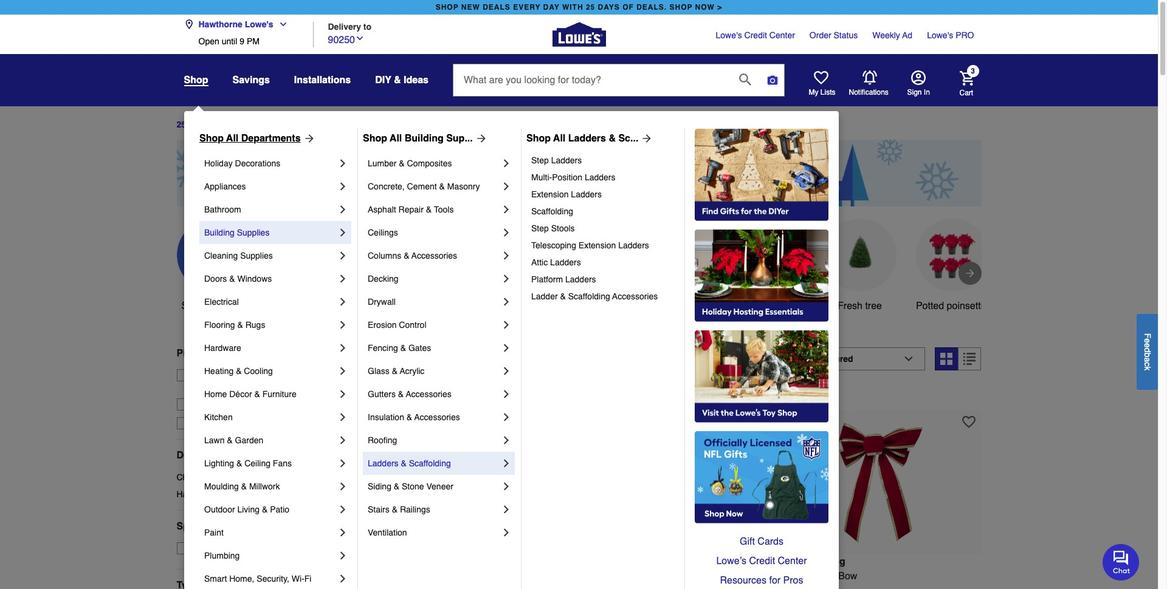 Task type: locate. For each thing, give the bounding box(es) containing it.
& down gutters & accessories
[[407, 413, 412, 423]]

holiday for holiday living 8.5-in w red bow
[[779, 557, 814, 568]]

1 vertical spatial 25
[[177, 120, 186, 130]]

2 shop from the left
[[363, 133, 387, 144]]

step for step stools
[[531, 224, 549, 233]]

1 vertical spatial extension
[[579, 241, 616, 251]]

christmas inside '100-count 20.62-ft multicolor incandescent plug-in christmas string lights'
[[602, 586, 645, 590]]

electrical
[[204, 297, 239, 307]]

1 horizontal spatial in
[[796, 571, 803, 582]]

accessories up "decking" link
[[412, 251, 457, 261]]

None search field
[[453, 64, 785, 108]]

0 horizontal spatial 100-
[[357, 571, 377, 582]]

in left w
[[796, 571, 803, 582]]

order
[[810, 30, 832, 40]]

roofing
[[368, 436, 397, 446]]

in up gutters & accessories link
[[446, 354, 457, 371]]

& for columns & accessories
[[404, 251, 409, 261]]

tools
[[434, 205, 454, 215]]

lowe's
[[717, 556, 747, 567]]

credit up resources for pros link
[[749, 556, 775, 567]]

0 horizontal spatial 20.62-
[[405, 571, 433, 582]]

count inside '100-count 20.62-ft multicolor incandescent plug-in christmas string lights'
[[588, 571, 614, 582]]

2 string from the left
[[648, 586, 674, 590]]

siding & stone veneer link
[[368, 475, 500, 499]]

all up flooring on the left bottom
[[207, 301, 217, 312]]

decorations inside christmas decorations link
[[217, 473, 263, 483]]

living inside holiday living 100-count 20.62-ft white incandescent plug- in christmas string lights
[[395, 557, 424, 568]]

5013254527 element
[[779, 388, 836, 400]]

1 ft from the left
[[433, 571, 438, 582]]

platform ladders
[[531, 275, 596, 285]]

lowe's down free store pickup today at:
[[238, 383, 265, 393]]

center left order
[[770, 30, 795, 40]]

millwork
[[249, 482, 280, 492]]

2 100- from the left
[[568, 571, 588, 582]]

0 horizontal spatial string
[[414, 586, 440, 590]]

credit up search image
[[745, 30, 767, 40]]

& right 'lawn'
[[227, 436, 233, 446]]

christmas inside holiday living 100-count 20.62-ft white incandescent plug- in christmas string lights
[[368, 586, 412, 590]]

departments up holiday decorations link
[[241, 133, 301, 144]]

supplies for building supplies
[[237, 228, 270, 238]]

chevron down image
[[355, 33, 365, 43]]

chevron right image
[[337, 157, 349, 170], [500, 157, 513, 170], [337, 181, 349, 193], [337, 204, 349, 216], [500, 204, 513, 216], [337, 250, 349, 262], [337, 273, 349, 285], [500, 296, 513, 308], [500, 319, 513, 331], [337, 389, 349, 401], [500, 389, 513, 401], [337, 435, 349, 447], [500, 435, 513, 447], [500, 458, 513, 470], [337, 481, 349, 493], [500, 481, 513, 493], [337, 527, 349, 539], [337, 573, 349, 586]]

0 vertical spatial 25
[[586, 3, 595, 12]]

2 shop from the left
[[670, 3, 693, 12]]

repair
[[399, 205, 424, 215]]

all up lumber
[[390, 133, 402, 144]]

bathroom link
[[204, 198, 337, 221]]

control
[[399, 320, 427, 330]]

deals right of
[[222, 120, 244, 130]]

25 right with in the left top of the page
[[586, 3, 595, 12]]

shop inside button
[[181, 301, 204, 312]]

chevron right image for building supplies
[[337, 227, 349, 239]]

cooling
[[244, 367, 273, 376]]

chevron right image
[[500, 181, 513, 193], [337, 227, 349, 239], [500, 227, 513, 239], [500, 250, 513, 262], [500, 273, 513, 285], [337, 296, 349, 308], [337, 319, 349, 331], [337, 342, 349, 354], [500, 342, 513, 354], [337, 365, 349, 378], [500, 365, 513, 378], [337, 412, 349, 424], [500, 412, 513, 424], [337, 458, 349, 470], [337, 504, 349, 516], [500, 504, 513, 516], [500, 527, 513, 539], [337, 550, 349, 562]]

today
[[265, 371, 288, 381]]

building
[[405, 133, 444, 144], [204, 228, 235, 238]]

1 vertical spatial savings
[[473, 301, 508, 312]]

savings left the 'ladder'
[[473, 301, 508, 312]]

string down ventilation link
[[414, 586, 440, 590]]

delivery up 90250
[[328, 22, 361, 31]]

hawthorne down store
[[195, 383, 236, 393]]

1 horizontal spatial compare
[[801, 390, 836, 399]]

weekly ad
[[873, 30, 913, 40]]

heart outline image
[[752, 416, 765, 429]]

shop button
[[184, 74, 208, 86]]

arrow right image up step ladders link at the top of page
[[639, 133, 653, 145]]

compare inside 1001813120 element
[[379, 390, 414, 399]]

e
[[1143, 339, 1153, 343], [1143, 343, 1153, 348]]

1 horizontal spatial incandescent
[[696, 571, 754, 582]]

lights down multicolor
[[676, 586, 702, 590]]

0 horizontal spatial in
[[357, 586, 365, 590]]

building up composites
[[405, 133, 444, 144]]

0 horizontal spatial lights
[[443, 586, 468, 590]]

1 horizontal spatial departments
[[241, 133, 301, 144]]

delivery up the heating & cooling
[[221, 348, 259, 359]]

2 ft from the left
[[644, 571, 649, 582]]

decorations down shop all departments 'link'
[[235, 159, 280, 168]]

accessories for gutters & accessories
[[406, 390, 452, 399]]

1 vertical spatial shop
[[181, 301, 204, 312]]

0 horizontal spatial ft
[[433, 571, 438, 582]]

decorations inside holiday decorations link
[[235, 159, 280, 168]]

chevron right image for fencing & gates
[[500, 342, 513, 354]]

pickup
[[177, 348, 209, 359], [237, 371, 263, 381]]

all up 'step ladders'
[[553, 133, 566, 144]]

2 e from the top
[[1143, 343, 1153, 348]]

gutters
[[368, 390, 396, 399]]

led
[[388, 301, 407, 312]]

1 vertical spatial deals
[[220, 301, 245, 312]]

ventilation
[[368, 528, 407, 538]]

ladders down step ladders link at the top of page
[[585, 173, 616, 182]]

ladders down step stools link
[[618, 241, 649, 251]]

chevron right image for lighting & ceiling fans
[[337, 458, 349, 470]]

compare inside the 5013254527 element
[[801, 390, 836, 399]]

1 vertical spatial white
[[441, 571, 466, 582]]

& down today
[[267, 383, 273, 393]]

holiday for holiday living 100-count 20.62-ft white incandescent plug- in christmas string lights
[[357, 557, 392, 568]]

& right "diy"
[[394, 75, 401, 86]]

fast delivery
[[195, 419, 245, 429]]

plumbing
[[204, 551, 240, 561]]

& right store
[[236, 367, 242, 376]]

& right stairs
[[392, 505, 398, 515]]

ladders down the roofing
[[368, 459, 399, 469]]

insulation
[[368, 413, 404, 423]]

paint link
[[204, 522, 337, 545]]

savings down the pm
[[233, 75, 270, 86]]

savings button down the pm
[[233, 69, 270, 91]]

living inside holiday living 8.5-in w red bow
[[817, 557, 846, 568]]

& for moulding & millwork
[[241, 482, 247, 492]]

1 count from the left
[[377, 571, 403, 582]]

pickup up hawthorne lowe's & nearby stores 'button'
[[237, 371, 263, 381]]

string inside holiday living 100-count 20.62-ft white incandescent plug- in christmas string lights
[[414, 586, 440, 590]]

building up cleaning
[[204, 228, 235, 238]]

compare for the 5013254527 element
[[801, 390, 836, 399]]

1 step from the top
[[531, 156, 549, 165]]

on sale
[[199, 544, 229, 554]]

2 step from the top
[[531, 224, 549, 233]]

1 vertical spatial step
[[531, 224, 549, 233]]

chevron right image for plumbing
[[337, 550, 349, 562]]

holiday inside holiday living button
[[553, 301, 585, 312]]

0 vertical spatial deals
[[222, 120, 244, 130]]

1 lights from the left
[[443, 586, 468, 590]]

incandescent
[[468, 571, 526, 582], [696, 571, 754, 582]]

delivery
[[328, 22, 361, 31], [221, 348, 259, 359], [214, 419, 245, 429]]

all for building
[[390, 133, 402, 144]]

all inside button
[[207, 301, 217, 312]]

1 horizontal spatial shop
[[363, 133, 387, 144]]

0 vertical spatial supplies
[[237, 228, 270, 238]]

erosion control link
[[368, 314, 500, 337]]

0 vertical spatial savings
[[233, 75, 270, 86]]

& right doors on the top of the page
[[229, 274, 235, 284]]

holiday living button
[[546, 219, 619, 314]]

lowe's
[[245, 19, 273, 29], [716, 30, 742, 40], [927, 30, 954, 40], [238, 383, 265, 393]]

holiday living
[[553, 301, 613, 312]]

chevron right image for heating & cooling
[[337, 365, 349, 378]]

2 horizontal spatial christmas
[[602, 586, 645, 590]]

0 horizontal spatial savings button
[[233, 69, 270, 91]]

living down "hanukkah decorations" link
[[237, 505, 260, 515]]

composites
[[407, 159, 452, 168]]

chevron right image for ventilation
[[500, 527, 513, 539]]

deals up flooring & rugs
[[220, 301, 245, 312]]

lumber & composites
[[368, 159, 452, 168]]

0 horizontal spatial savings
[[233, 75, 270, 86]]

deals inside shop all deals button
[[220, 301, 245, 312]]

living inside button
[[588, 301, 613, 312]]

& left rugs
[[237, 320, 243, 330]]

1 100- from the left
[[357, 571, 377, 582]]

1 shop from the left
[[199, 133, 224, 144]]

Search Query text field
[[454, 64, 730, 96]]

1 horizontal spatial 20.62-
[[616, 571, 644, 582]]

25 left days
[[177, 120, 186, 130]]

lowe's up the pm
[[245, 19, 273, 29]]

& right lumber
[[399, 159, 405, 168]]

& for doors & windows
[[229, 274, 235, 284]]

0 vertical spatial pickup
[[177, 348, 209, 359]]

poinsettia
[[947, 301, 989, 312]]

credit for lowe's
[[745, 30, 767, 40]]

& down platform ladders
[[560, 292, 566, 302]]

1 horizontal spatial christmas
[[368, 586, 412, 590]]

f e e d b a c k button
[[1137, 314, 1158, 390]]

hawthorne up open until 9 pm
[[199, 19, 243, 29]]

lowe's down >
[[716, 30, 742, 40]]

all inside 'link'
[[226, 133, 239, 144]]

e up "d"
[[1143, 339, 1153, 343]]

holiday inside holiday decorations link
[[204, 159, 233, 168]]

chevron right image for smart home, security, wi-fi
[[337, 573, 349, 586]]

credit inside lowe's credit center link
[[749, 556, 775, 567]]

1 vertical spatial hawthorne
[[195, 383, 236, 393]]

1 horizontal spatial count
[[588, 571, 614, 582]]

1 20.62- from the left
[[405, 571, 433, 582]]

step
[[531, 156, 549, 165], [531, 224, 549, 233]]

& for siding & stone veneer
[[394, 482, 400, 492]]

scaffolding down roofing "link"
[[409, 459, 451, 469]]

2 incandescent from the left
[[696, 571, 754, 582]]

hawthorne inside hawthorne lowe's & nearby stores 'button'
[[195, 383, 236, 393]]

ladders up step ladders link at the top of page
[[568, 133, 606, 144]]

lowe's home improvement account image
[[911, 71, 926, 85]]

white inside holiday living 100-count 20.62-ft white incandescent plug- in christmas string lights
[[441, 571, 466, 582]]

20.62- down ventilation link
[[405, 571, 433, 582]]

insulation & accessories link
[[368, 406, 500, 429]]

arrow right image up poinsettia
[[964, 267, 976, 280]]

extension down step stools link
[[579, 241, 616, 251]]

0 vertical spatial credit
[[745, 30, 767, 40]]

chevron right image for glass & acrylic
[[500, 365, 513, 378]]

0 vertical spatial shop
[[184, 75, 208, 86]]

sign
[[907, 88, 922, 97]]

shop
[[199, 133, 224, 144], [363, 133, 387, 144], [527, 133, 551, 144]]

ft down ventilation link
[[433, 571, 438, 582]]

chevron right image for columns & accessories
[[500, 250, 513, 262]]

in inside holiday living 100-count 20.62-ft white incandescent plug- in christmas string lights
[[357, 586, 365, 590]]

2 count from the left
[[588, 571, 614, 582]]

& inside "link"
[[609, 133, 616, 144]]

ft left multicolor
[[644, 571, 649, 582]]

& left millwork
[[241, 482, 247, 492]]

shop down open
[[184, 75, 208, 86]]

supplies up windows at the left of the page
[[240, 251, 273, 261]]

supplies
[[237, 228, 270, 238], [240, 251, 273, 261]]

hawthorne for hawthorne lowe's & nearby stores
[[195, 383, 236, 393]]

hawthorne inside hawthorne lowe's 'button'
[[199, 19, 243, 29]]

lowe's home improvement logo image
[[552, 8, 606, 61]]

0 horizontal spatial shop
[[436, 3, 459, 12]]

0 vertical spatial departments
[[241, 133, 301, 144]]

living down platform ladders link
[[588, 301, 613, 312]]

20.62- inside holiday living 100-count 20.62-ft white incandescent plug- in christmas string lights
[[405, 571, 433, 582]]

& right décor on the bottom
[[254, 390, 260, 399]]

chevron right image for ladders & scaffolding
[[500, 458, 513, 470]]

in
[[924, 88, 930, 97], [357, 586, 365, 590], [591, 586, 599, 590]]

1 vertical spatial building
[[204, 228, 235, 238]]

0 vertical spatial in
[[446, 354, 457, 371]]

ladders inside "link"
[[568, 133, 606, 144]]

all inside "link"
[[553, 133, 566, 144]]

0 horizontal spatial 25
[[177, 120, 186, 130]]

shop for shop
[[184, 75, 208, 86]]

arrow right image inside 'shop all building sup...' link
[[473, 133, 487, 145]]

& right columns on the left top of the page
[[404, 251, 409, 261]]

pickup up free at the bottom left
[[177, 348, 209, 359]]

accessories down gutters & accessories link
[[414, 413, 460, 423]]

0 vertical spatial building
[[405, 133, 444, 144]]

lights down ventilation link
[[443, 586, 468, 590]]

building supplies
[[204, 228, 270, 238]]

holiday inside holiday living 8.5-in w red bow
[[779, 557, 814, 568]]

& up heating
[[211, 348, 218, 359]]

ladder & scaffolding accessories
[[531, 292, 658, 302]]

departments
[[241, 133, 301, 144], [177, 450, 236, 461]]

appliances link
[[204, 175, 337, 198]]

& left sc...
[[609, 133, 616, 144]]

special
[[177, 522, 211, 533]]

lumber
[[368, 159, 397, 168]]

0 horizontal spatial incandescent
[[468, 571, 526, 582]]

1 horizontal spatial plug-
[[568, 586, 591, 590]]

lighting & ceiling fans
[[204, 459, 292, 469]]

supplies up cleaning supplies
[[237, 228, 270, 238]]

1 vertical spatial plug-
[[568, 586, 591, 590]]

e up b
[[1143, 343, 1153, 348]]

incandescent inside '100-count 20.62-ft multicolor incandescent plug-in christmas string lights'
[[696, 571, 754, 582]]

100- inside '100-count 20.62-ft multicolor incandescent plug-in christmas string lights'
[[568, 571, 588, 582]]

columns & accessories
[[368, 251, 457, 261]]

shop up lumber
[[363, 133, 387, 144]]

0 vertical spatial white
[[755, 301, 780, 312]]

& up siding & stone veneer
[[401, 459, 407, 469]]

savings button left attic
[[454, 219, 527, 314]]

departments down 'lawn'
[[177, 450, 236, 461]]

arrow right image inside the shop all ladders & sc... "link"
[[639, 133, 653, 145]]

chevron right image for erosion control
[[500, 319, 513, 331]]

& for glass & acrylic
[[392, 367, 398, 376]]

accessories up insulation & accessories link
[[406, 390, 452, 399]]

open until 9 pm
[[199, 36, 260, 46]]

0 horizontal spatial count
[[377, 571, 403, 582]]

decorations up outdoor living & patio
[[217, 490, 263, 500]]

25 days of deals
[[177, 120, 244, 130]]

shop new deals every day with 25 days of deals. shop now > link
[[433, 0, 725, 15]]

all down 25 days of deals
[[226, 133, 239, 144]]

& left ceiling
[[236, 459, 242, 469]]

0 horizontal spatial white
[[441, 571, 466, 582]]

christmas
[[177, 473, 215, 483], [368, 586, 412, 590], [602, 586, 645, 590]]

0 horizontal spatial pickup
[[177, 348, 209, 359]]

1 vertical spatial savings button
[[454, 219, 527, 314]]

lowe's credit center link
[[695, 552, 829, 572]]

shop for shop all deals
[[181, 301, 204, 312]]

glass & acrylic link
[[368, 360, 500, 383]]

for
[[769, 576, 781, 587]]

& right "glass" at the bottom
[[392, 367, 398, 376]]

arrow right image for shop all building sup...
[[473, 133, 487, 145]]

1 horizontal spatial lights
[[676, 586, 702, 590]]

chevron down image
[[273, 19, 288, 29]]

hawthorne lowe's button
[[184, 12, 293, 36]]

1 horizontal spatial building
[[405, 133, 444, 144]]

now
[[695, 3, 715, 12]]

days
[[188, 120, 209, 130]]

1 compare from the left
[[379, 390, 414, 399]]

arrow right image inside shop all departments 'link'
[[301, 133, 315, 145]]

0 horizontal spatial shop
[[199, 133, 224, 144]]

step up multi- at the left top of page
[[531, 156, 549, 165]]

2 vertical spatial scaffolding
[[409, 459, 451, 469]]

credit inside lowe's credit center link
[[745, 30, 767, 40]]

0 horizontal spatial extension
[[531, 190, 569, 199]]

2 horizontal spatial shop
[[527, 133, 551, 144]]

1 vertical spatial in
[[796, 571, 803, 582]]

heating & cooling
[[204, 367, 273, 376]]

2 compare from the left
[[801, 390, 836, 399]]

& for insulation & accessories
[[407, 413, 412, 423]]

1 horizontal spatial 25
[[586, 3, 595, 12]]

doors
[[204, 274, 227, 284]]

decorations inside "hanukkah decorations" link
[[217, 490, 263, 500]]

2 lights from the left
[[676, 586, 702, 590]]

holiday hosting essentials. image
[[695, 230, 829, 322]]

hanging decoration button
[[639, 219, 712, 328]]

1 horizontal spatial white
[[755, 301, 780, 312]]

deals.
[[637, 3, 667, 12]]

search image
[[739, 73, 752, 85]]

1 vertical spatial supplies
[[240, 251, 273, 261]]

& for pickup & delivery
[[211, 348, 218, 359]]

1 incandescent from the left
[[468, 571, 526, 582]]

1 vertical spatial center
[[778, 556, 807, 567]]

1 horizontal spatial pickup
[[237, 371, 263, 381]]

string
[[414, 586, 440, 590], [648, 586, 674, 590]]

3 shop from the left
[[527, 133, 551, 144]]

fast
[[195, 419, 211, 429]]

decorations for holiday decorations
[[235, 159, 280, 168]]

center up 8.5- at the bottom
[[778, 556, 807, 567]]

visit the lowe's toy shop. image
[[695, 331, 829, 423]]

potted poinsettia button
[[916, 219, 989, 314]]

credit for lowe's
[[749, 556, 775, 567]]

scaffolding down platform ladders link
[[568, 292, 610, 302]]

special offers button
[[177, 511, 338, 543]]

decorations for christmas decorations
[[217, 473, 263, 483]]

holiday decorations
[[204, 159, 280, 168]]

plug- inside '100-count 20.62-ft multicolor incandescent plug-in christmas string lights'
[[568, 586, 591, 590]]

shop down 25 days of deals
[[199, 133, 224, 144]]

& left gates
[[401, 344, 406, 353]]

& for gutters & accessories
[[398, 390, 404, 399]]

cleaning supplies
[[204, 251, 273, 261]]

shop inside 'link'
[[199, 133, 224, 144]]

1 vertical spatial credit
[[749, 556, 775, 567]]

of
[[623, 3, 634, 12]]

hawthorne lowe's & nearby stores button
[[195, 382, 327, 394]]

25 inside shop new deals every day with 25 days of deals. shop now > link
[[586, 3, 595, 12]]

1 string from the left
[[414, 586, 440, 590]]

arrow right image
[[301, 133, 315, 145], [473, 133, 487, 145], [639, 133, 653, 145], [964, 267, 976, 280]]

0 vertical spatial plug-
[[529, 571, 552, 582]]

scaffolding up step stools
[[531, 207, 573, 216]]

shop up 'step ladders'
[[527, 133, 551, 144]]

delivery up lawn & garden
[[214, 419, 245, 429]]

0 vertical spatial center
[[770, 30, 795, 40]]

1 horizontal spatial string
[[648, 586, 674, 590]]

sale
[[212, 544, 229, 554]]

with
[[562, 3, 583, 12]]

chevron right image for insulation & accessories
[[500, 412, 513, 424]]

1 horizontal spatial shop
[[670, 3, 693, 12]]

& for lawn & garden
[[227, 436, 233, 446]]

& right "gutters"
[[398, 390, 404, 399]]

living down ventilation
[[395, 557, 424, 568]]

decoration
[[653, 315, 698, 326]]

& left patio
[[262, 505, 268, 515]]

special offers
[[177, 522, 242, 533]]

2 20.62- from the left
[[616, 571, 644, 582]]

1 horizontal spatial ft
[[644, 571, 649, 582]]

lighting & ceiling fans link
[[204, 452, 337, 475]]

& left stone
[[394, 482, 400, 492]]

shop left electrical
[[181, 301, 204, 312]]

step for step ladders
[[531, 156, 549, 165]]

& inside 'button'
[[394, 75, 401, 86]]

chevron right image for kitchen
[[337, 412, 349, 424]]

count inside holiday living 100-count 20.62-ft white incandescent plug- in christmas string lights
[[377, 571, 403, 582]]

string down multicolor
[[648, 586, 674, 590]]

0 vertical spatial hawthorne
[[199, 19, 243, 29]]

1 horizontal spatial in
[[591, 586, 599, 590]]

holiday inside holiday living 100-count 20.62-ft white incandescent plug- in christmas string lights
[[357, 557, 392, 568]]

>
[[718, 3, 723, 12]]

ladders down "multi-position ladders"
[[571, 190, 602, 199]]

90250 button
[[328, 31, 365, 47]]

lawn
[[204, 436, 225, 446]]

2 horizontal spatial in
[[924, 88, 930, 97]]

center for lowe's credit center
[[778, 556, 807, 567]]

1 vertical spatial scaffolding
[[568, 292, 610, 302]]

& for ladder & scaffolding accessories
[[560, 292, 566, 302]]

decorations down lighting & ceiling fans at bottom left
[[217, 473, 263, 483]]

20.62- left multicolor
[[616, 571, 644, 582]]

arrow right image up masonry
[[473, 133, 487, 145]]

chevron right image for siding & stone veneer
[[500, 481, 513, 493]]

shop inside "link"
[[527, 133, 551, 144]]

0 vertical spatial step
[[531, 156, 549, 165]]

0 horizontal spatial plug-
[[529, 571, 552, 582]]

decorations
[[235, 159, 280, 168], [518, 354, 602, 371], [217, 473, 263, 483], [217, 490, 263, 500]]

shop left new
[[436, 3, 459, 12]]

1 vertical spatial departments
[[177, 450, 236, 461]]

extension down multi- at the left top of page
[[531, 190, 569, 199]]

0 horizontal spatial compare
[[379, 390, 414, 399]]

step up telescoping
[[531, 224, 549, 233]]

1 horizontal spatial 100-
[[568, 571, 588, 582]]



Task type: describe. For each thing, give the bounding box(es) containing it.
white inside "button"
[[755, 301, 780, 312]]

lowe's inside 'button'
[[238, 383, 265, 393]]

rugs
[[245, 320, 265, 330]]

100-count 20.62-ft multicolor incandescent plug-in christmas string lights link
[[568, 557, 771, 590]]

accessories down platform ladders link
[[612, 292, 658, 302]]

chevron right image for holiday decorations
[[337, 157, 349, 170]]

columns & accessories link
[[368, 244, 500, 268]]

extension ladders
[[531, 190, 602, 199]]

asphalt repair & tools
[[368, 205, 454, 215]]

lowe's left pro
[[927, 30, 954, 40]]

furniture
[[262, 390, 297, 399]]

arrow right image for shop all departments
[[301, 133, 315, 145]]

& for diy & ideas
[[394, 75, 401, 86]]

list view image
[[964, 353, 976, 365]]

& for heating & cooling
[[236, 367, 242, 376]]

accessories for insulation & accessories
[[414, 413, 460, 423]]

in inside button
[[924, 88, 930, 97]]

a
[[1143, 357, 1153, 362]]

open
[[199, 36, 219, 46]]

officially licensed n f l gifts. shop now. image
[[695, 432, 829, 524]]

0 vertical spatial scaffolding
[[531, 207, 573, 216]]

wi-
[[292, 575, 304, 584]]

& for fencing & gates
[[401, 344, 406, 353]]

gift cards link
[[695, 533, 829, 552]]

100- inside holiday living 100-count 20.62-ft white incandescent plug- in christmas string lights
[[357, 571, 377, 582]]

& for lumber & composites
[[399, 159, 405, 168]]

ceilings link
[[368, 221, 500, 244]]

lowe's home improvement lists image
[[814, 71, 828, 85]]

decking link
[[368, 268, 500, 291]]

chevron right image for bathroom
[[337, 204, 349, 216]]

insulation & accessories
[[368, 413, 460, 423]]

lights inside '100-count 20.62-ft multicolor incandescent plug-in christmas string lights'
[[676, 586, 702, 590]]

chevron right image for roofing
[[500, 435, 513, 447]]

camera image
[[767, 74, 779, 86]]

1 horizontal spatial savings button
[[454, 219, 527, 314]]

chevron right image for asphalt repair & tools
[[500, 204, 513, 216]]

ft inside holiday living 100-count 20.62-ft white incandescent plug- in christmas string lights
[[433, 571, 438, 582]]

0 vertical spatial delivery
[[328, 22, 361, 31]]

lowe's pro
[[927, 30, 974, 40]]

chevron right image for cleaning supplies
[[337, 250, 349, 262]]

1 e from the top
[[1143, 339, 1153, 343]]

lowe's credit center link
[[716, 29, 795, 41]]

gates
[[409, 344, 431, 353]]

shop for shop all departments
[[199, 133, 224, 144]]

& for flooring & rugs
[[237, 320, 243, 330]]

20.62- inside '100-count 20.62-ft multicolor incandescent plug-in christmas string lights'
[[616, 571, 644, 582]]

chevron right image for ceilings
[[500, 227, 513, 239]]

decking
[[368, 274, 399, 284]]

all for departments
[[226, 133, 239, 144]]

gutters & accessories link
[[368, 383, 500, 406]]

resources
[[720, 576, 767, 587]]

find gifts for the diyer. image
[[695, 129, 829, 221]]

ladders up platform ladders
[[550, 258, 581, 268]]

1 vertical spatial delivery
[[221, 348, 259, 359]]

at:
[[290, 371, 300, 381]]

smart home, security, wi-fi
[[204, 575, 312, 584]]

hardware link
[[204, 337, 337, 360]]

chevron right image for flooring & rugs
[[337, 319, 349, 331]]

plumbing link
[[204, 545, 337, 568]]

& for ladders & scaffolding
[[401, 459, 407, 469]]

lowe's pro link
[[927, 29, 974, 41]]

telescoping extension ladders link
[[531, 237, 676, 254]]

lights inside holiday living 100-count 20.62-ft white incandescent plug- in christmas string lights
[[443, 586, 468, 590]]

hardware
[[204, 344, 241, 353]]

doors & windows link
[[204, 268, 337, 291]]

& inside 'button'
[[267, 383, 273, 393]]

0 horizontal spatial building
[[204, 228, 235, 238]]

home décor & furniture
[[204, 390, 297, 399]]

home,
[[229, 575, 254, 584]]

holiday living 8.5-in w red bow
[[779, 557, 858, 582]]

0 vertical spatial savings button
[[233, 69, 270, 91]]

25 days of deals. shop new deals every day. while supplies last. image
[[177, 140, 982, 207]]

fresh tree button
[[824, 219, 897, 314]]

outdoor living & patio
[[204, 505, 289, 515]]

accessories for columns & accessories
[[412, 251, 457, 261]]

products
[[385, 354, 441, 371]]

25 days of deals link
[[177, 120, 244, 130]]

incandescent inside holiday living 100-count 20.62-ft white incandescent plug- in christmas string lights
[[468, 571, 526, 582]]

ladder
[[531, 292, 558, 302]]

living for holiday living
[[588, 301, 613, 312]]

location image
[[184, 19, 194, 29]]

hawthorne for hawthorne lowe's
[[199, 19, 243, 29]]

chevron right image for appliances
[[337, 181, 349, 193]]

all for ladders
[[553, 133, 566, 144]]

décor
[[229, 390, 252, 399]]

fresh tree
[[838, 301, 882, 312]]

bow
[[839, 571, 858, 582]]

0 horizontal spatial in
[[446, 354, 457, 371]]

order status
[[810, 30, 858, 40]]

ladders up position
[[551, 156, 582, 165]]

plug- inside holiday living 100-count 20.62-ft white incandescent plug- in christmas string lights
[[529, 571, 552, 582]]

fresh
[[838, 301, 863, 312]]

1 horizontal spatial savings
[[473, 301, 508, 312]]

k
[[1143, 366, 1153, 371]]

chevron right image for decking
[[500, 273, 513, 285]]

veneer
[[427, 482, 454, 492]]

198
[[357, 354, 381, 371]]

outdoor
[[204, 505, 235, 515]]

decorations for hanukkah decorations
[[217, 490, 263, 500]]

ladders & scaffolding
[[368, 459, 451, 469]]

string inside '100-count 20.62-ft multicolor incandescent plug-in christmas string lights'
[[648, 586, 674, 590]]

lowe's credit center
[[717, 556, 807, 567]]

stools
[[551, 224, 575, 233]]

attic
[[531, 258, 548, 268]]

chevron right image for lawn & garden
[[337, 435, 349, 447]]

supplies for cleaning supplies
[[240, 251, 273, 261]]

0 horizontal spatial departments
[[177, 450, 236, 461]]

lawn & garden link
[[204, 429, 337, 452]]

1 horizontal spatial extension
[[579, 241, 616, 251]]

departments element
[[177, 450, 338, 462]]

chevron right image for drywall
[[500, 296, 513, 308]]

pros
[[783, 576, 804, 587]]

diy
[[375, 75, 391, 86]]

installations
[[294, 75, 351, 86]]

& for stairs & railings
[[392, 505, 398, 515]]

lumber & composites link
[[368, 152, 500, 175]]

decorations down holiday living
[[518, 354, 602, 371]]

compare for 1001813120 element
[[379, 390, 414, 399]]

c
[[1143, 362, 1153, 366]]

chevron right image for moulding & millwork
[[337, 481, 349, 493]]

all for deals
[[207, 301, 217, 312]]

grid view image
[[941, 353, 953, 365]]

chevron right image for paint
[[337, 527, 349, 539]]

delivery to
[[328, 22, 372, 31]]

& left the 'tools'
[[426, 205, 432, 215]]

chevron right image for lumber & composites
[[500, 157, 513, 170]]

chevron right image for gutters & accessories
[[500, 389, 513, 401]]

chevron right image for electrical
[[337, 296, 349, 308]]

scaffolding for ladders & scaffolding
[[409, 459, 451, 469]]

chevron right image for doors & windows
[[337, 273, 349, 285]]

holiday for holiday living
[[553, 301, 585, 312]]

arrow right image for shop all ladders & sc...
[[639, 133, 653, 145]]

90250
[[328, 34, 355, 45]]

cards
[[758, 537, 784, 548]]

patio
[[270, 505, 289, 515]]

kitchen link
[[204, 406, 337, 429]]

electrical link
[[204, 291, 337, 314]]

flooring & rugs link
[[204, 314, 337, 337]]

shop for shop all ladders & sc...
[[527, 133, 551, 144]]

0 horizontal spatial christmas
[[177, 473, 215, 483]]

chevron right image for home décor & furniture
[[337, 389, 349, 401]]

installations button
[[294, 69, 351, 91]]

lowe's home improvement notification center image
[[863, 71, 877, 85]]

center for lowe's credit center
[[770, 30, 795, 40]]

& for lighting & ceiling fans
[[236, 459, 242, 469]]

departments inside 'link'
[[241, 133, 301, 144]]

chevron right image for stairs & railings
[[500, 504, 513, 516]]

heart outline image
[[963, 416, 976, 429]]

ad
[[903, 30, 913, 40]]

sc...
[[619, 133, 639, 144]]

security,
[[257, 575, 289, 584]]

lowe's inside 'button'
[[245, 19, 273, 29]]

potted poinsettia
[[916, 301, 989, 312]]

living for holiday living 8.5-in w red bow
[[817, 557, 846, 568]]

3
[[971, 67, 975, 76]]

cement
[[407, 182, 437, 192]]

chat invite button image
[[1103, 544, 1140, 581]]

chevron right image for hardware
[[337, 342, 349, 354]]

2 vertical spatial delivery
[[214, 419, 245, 429]]

heating
[[204, 367, 234, 376]]

1001813120 element
[[357, 388, 414, 400]]

smart home, security, wi-fi link
[[204, 568, 337, 590]]

lowe's home improvement cart image
[[960, 71, 974, 85]]

status
[[834, 30, 858, 40]]

living for holiday living 100-count 20.62-ft white incandescent plug- in christmas string lights
[[395, 557, 424, 568]]

multi-position ladders
[[531, 173, 616, 182]]

flooring & rugs
[[204, 320, 265, 330]]

in inside holiday living 8.5-in w red bow
[[796, 571, 803, 582]]

hanukkah
[[177, 490, 215, 500]]

shop all building sup...
[[363, 133, 473, 144]]

ft inside '100-count 20.62-ft multicolor incandescent plug-in christmas string lights'
[[644, 571, 649, 582]]

holiday for holiday decorations
[[204, 159, 233, 168]]

to
[[364, 22, 372, 31]]

chevron right image for outdoor living & patio
[[337, 504, 349, 516]]

shop for shop all building sup...
[[363, 133, 387, 144]]

1 vertical spatial pickup
[[237, 371, 263, 381]]

white button
[[731, 219, 804, 314]]

led button
[[361, 219, 434, 314]]

acrylic
[[400, 367, 425, 376]]

nearby
[[275, 383, 301, 393]]

living for outdoor living & patio
[[237, 505, 260, 515]]

red
[[818, 571, 836, 582]]

outdoor living & patio link
[[204, 499, 337, 522]]

in inside '100-count 20.62-ft multicolor incandescent plug-in christmas string lights'
[[591, 586, 599, 590]]

stairs
[[368, 505, 390, 515]]

1 shop from the left
[[436, 3, 459, 12]]

& right cement
[[439, 182, 445, 192]]

0 vertical spatial extension
[[531, 190, 569, 199]]

chevron right image for concrete, cement & masonry
[[500, 181, 513, 193]]

garden
[[235, 436, 263, 446]]

ladders up ladder & scaffolding accessories
[[565, 275, 596, 285]]

lowe's credit center
[[716, 30, 795, 40]]

sign in button
[[907, 71, 930, 97]]

scaffolding for ladder & scaffolding accessories
[[568, 292, 610, 302]]



Task type: vqa. For each thing, say whether or not it's contained in the screenshot.
1st "last" from left
no



